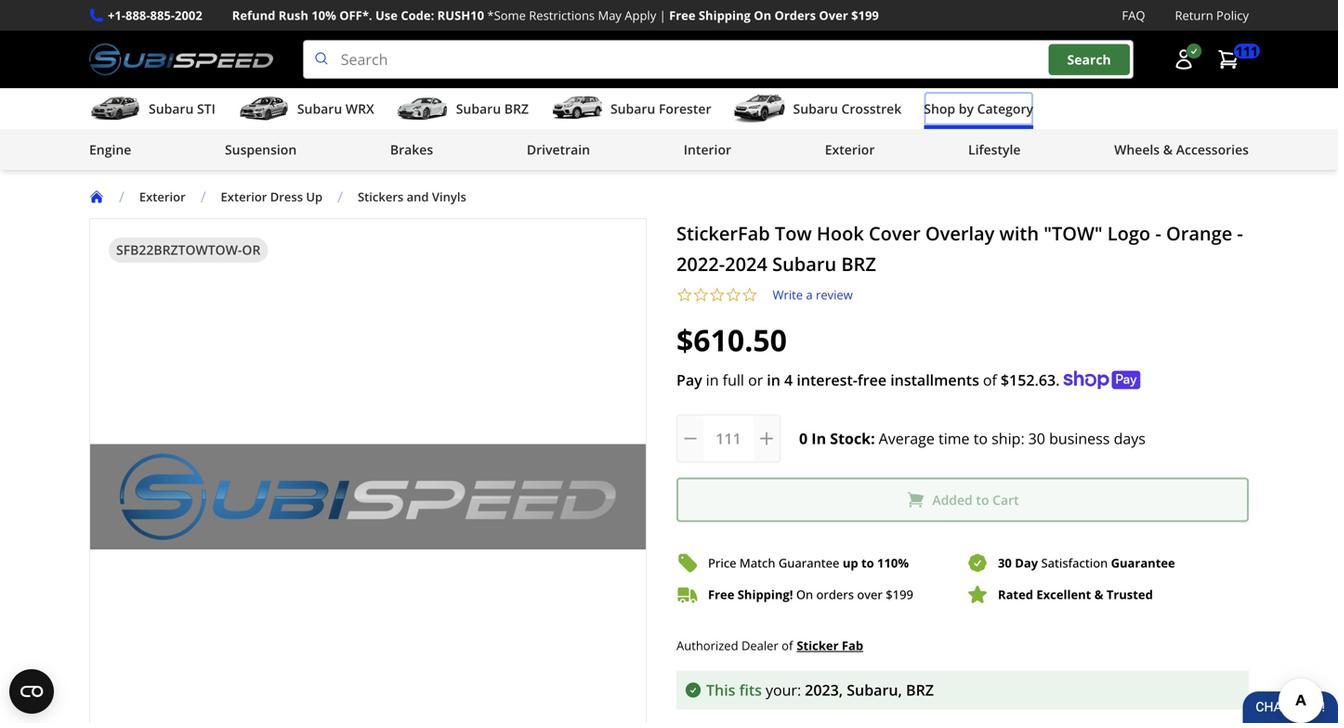 Task type: locate. For each thing, give the bounding box(es) containing it.
to right time
[[974, 429, 988, 449]]

guarantee up free shipping! on orders over $ 199
[[779, 555, 840, 572]]

added to cart button
[[677, 478, 1249, 523]]

vehicle
[[417, 140, 463, 157]]

0 vertical spatial of
[[983, 370, 997, 390]]

1 horizontal spatial &
[[1163, 141, 1173, 159]]

guarantee up trusted
[[1111, 555, 1175, 572]]

0 horizontal spatial on
[[754, 7, 772, 24]]

0 vertical spatial free
[[669, 7, 696, 24]]

110%
[[877, 555, 909, 572]]

1 vertical spatial of
[[782, 638, 793, 655]]

subaru
[[149, 100, 194, 118], [297, 100, 342, 118], [456, 100, 501, 118], [611, 100, 655, 118], [793, 100, 838, 118], [772, 252, 837, 277]]

day
[[1015, 555, 1038, 572]]

cart
[[993, 492, 1019, 509]]

2024
[[725, 252, 768, 277]]

1 vertical spatial shop
[[267, 140, 298, 157]]

0 horizontal spatial /
[[119, 187, 124, 207]]

a subaru forester thumbnail image image
[[551, 95, 603, 123]]

of left $152.63
[[983, 370, 997, 390]]

button image
[[1173, 48, 1195, 71]]

shop by category
[[924, 100, 1033, 118]]

$152.63
[[1001, 370, 1056, 390]]

None number field
[[677, 415, 781, 463]]

apply
[[625, 7, 656, 24]]

subaru up "a" on the top of the page
[[772, 252, 837, 277]]

search input field
[[303, 40, 1134, 79]]

0 horizontal spatial exterior
[[139, 189, 186, 206]]

30
[[1028, 429, 1045, 449], [998, 555, 1012, 572]]

0 horizontal spatial 30
[[998, 555, 1012, 572]]

+1-888-885-2002
[[108, 7, 202, 24]]

/ for exterior
[[119, 187, 124, 207]]

off*.
[[339, 7, 372, 24]]

2 horizontal spatial exterior
[[825, 141, 875, 159]]

empty star image
[[709, 287, 725, 304], [725, 287, 742, 304]]

2 guarantee from the left
[[1111, 555, 1175, 572]]

free right |
[[669, 7, 696, 24]]

1 - from the left
[[1155, 221, 1161, 246]]

subaru, down subaru sti on the top left of page
[[165, 139, 220, 159]]

subaru left sti
[[149, 100, 194, 118]]

- right orange at top
[[1237, 221, 1243, 246]]

0 vertical spatial &
[[1163, 141, 1173, 159]]

shop left by
[[924, 100, 955, 118]]

orange
[[1166, 221, 1233, 246]]

fab
[[842, 638, 863, 655]]

crosstrek
[[842, 100, 902, 118]]

30 left day
[[998, 555, 1012, 572]]

interior
[[684, 141, 731, 159]]

& left trusted
[[1094, 587, 1104, 604]]

0 horizontal spatial free
[[669, 7, 696, 24]]

free down price
[[708, 587, 735, 604]]

this fits your: 2023, subaru, brz
[[706, 681, 934, 700]]

0 vertical spatial 2023,
[[123, 139, 161, 159]]

subaru brz button
[[397, 92, 529, 129]]

a subaru brz thumbnail image image
[[397, 95, 449, 123]]

30 right ship:
[[1028, 429, 1045, 449]]

pay
[[677, 370, 702, 390]]

shop inside dropdown button
[[924, 100, 955, 118]]

free
[[858, 370, 887, 390]]

2 vertical spatial to
[[861, 555, 874, 572]]

rated excellent & trusted
[[998, 587, 1153, 604]]

added to cart
[[932, 492, 1019, 509]]

1 empty star image from the left
[[709, 287, 725, 304]]

0 horizontal spatial -
[[1155, 221, 1161, 246]]

brz inside subaru brz dropdown button
[[504, 100, 529, 118]]

in left the full
[[706, 370, 719, 390]]

stock:
[[830, 429, 875, 449]]

199
[[893, 587, 913, 604]]

over
[[857, 587, 883, 604]]

2 / from the left
[[200, 187, 206, 207]]

3 empty star image from the left
[[742, 287, 758, 304]]

1 horizontal spatial free
[[708, 587, 735, 604]]

a subaru wrx thumbnail image image
[[238, 95, 290, 123]]

days
[[1114, 429, 1146, 449]]

main element
[[0, 88, 1338, 170]]

1 horizontal spatial shop
[[924, 100, 955, 118]]

free
[[669, 7, 696, 24], [708, 587, 735, 604]]

0 vertical spatial on
[[754, 7, 772, 24]]

decrement image
[[681, 430, 700, 449]]

1 horizontal spatial in
[[767, 370, 781, 390]]

over
[[819, 7, 848, 24]]

up
[[843, 555, 858, 572]]

restrictions
[[529, 7, 595, 24]]

full
[[723, 370, 744, 390]]

|
[[659, 7, 666, 24]]

0 horizontal spatial guarantee
[[779, 555, 840, 572]]

a subaru sti thumbnail image image
[[89, 95, 141, 123]]

exterior link
[[139, 189, 200, 206], [139, 189, 186, 206]]

subaru for subaru sti
[[149, 100, 194, 118]]

2 horizontal spatial /
[[337, 187, 343, 207]]

empty star image
[[677, 287, 693, 304], [693, 287, 709, 304], [742, 287, 758, 304]]

pay in full or in 4 interest-free installments of $152.63 .
[[677, 370, 1060, 390]]

1 vertical spatial &
[[1094, 587, 1104, 604]]

0 horizontal spatial shop
[[267, 140, 298, 157]]

1 vertical spatial free
[[708, 587, 735, 604]]

search button
[[1049, 44, 1130, 75]]

& inside dropdown button
[[1163, 141, 1173, 159]]

exterior left dress
[[221, 189, 267, 206]]

1 horizontal spatial subaru,
[[847, 681, 902, 700]]

shipping
[[699, 7, 751, 24]]

0 horizontal spatial &
[[1094, 587, 1104, 604]]

1 vertical spatial on
[[796, 587, 813, 604]]

/ right home image
[[119, 187, 124, 207]]

"tow"
[[1044, 221, 1103, 246]]

& right wheels
[[1163, 141, 1173, 159]]

2023, down subaru sti "dropdown button"
[[123, 139, 161, 159]]

on
[[754, 7, 772, 24], [796, 587, 813, 604]]

with
[[1000, 221, 1039, 246]]

0 horizontal spatial 2023,
[[123, 139, 161, 159]]

satisfaction
[[1041, 555, 1108, 572]]

subaru forester button
[[551, 92, 711, 129]]

0 horizontal spatial of
[[782, 638, 793, 655]]

2 in from the left
[[767, 370, 781, 390]]

/ right up
[[337, 187, 343, 207]]

sticker
[[797, 638, 839, 655]]

shop left now
[[267, 140, 298, 157]]

1 horizontal spatial 2023,
[[805, 681, 843, 700]]

tow
[[775, 221, 812, 246]]

-
[[1155, 221, 1161, 246], [1237, 221, 1243, 246]]

up
[[306, 189, 323, 206]]

subaru up vehicle
[[456, 100, 501, 118]]

stickers and vinyls link
[[358, 189, 481, 206], [358, 189, 466, 206]]

brz inside stickerfab tow hook cover overlay with "tow" logo - orange - 2022-2024 subaru brz
[[841, 252, 876, 277]]

/ for exterior dress up
[[200, 187, 206, 207]]

empty star image down 2022-
[[709, 287, 725, 304]]

0 vertical spatial 30
[[1028, 429, 1045, 449]]

0 vertical spatial shop
[[924, 100, 955, 118]]

0 horizontal spatial in
[[706, 370, 719, 390]]

dealer
[[742, 638, 779, 655]]

exterior inside main element
[[825, 141, 875, 159]]

0 horizontal spatial subaru,
[[165, 139, 220, 159]]

subaru up exterior dropdown button
[[793, 100, 838, 118]]

3 / from the left
[[337, 187, 343, 207]]

1 horizontal spatial exterior
[[221, 189, 267, 206]]

empty star image down "2024"
[[725, 287, 742, 304]]

exterior down 2023, subaru, brz
[[139, 189, 186, 206]]

1 horizontal spatial /
[[200, 187, 206, 207]]

wrx
[[346, 100, 374, 118]]

2023, right your:
[[805, 681, 843, 700]]

to right up
[[861, 555, 874, 572]]

+1-888-885-2002 link
[[108, 6, 202, 25]]

1 horizontal spatial on
[[796, 587, 813, 604]]

2 empty star image from the left
[[693, 287, 709, 304]]

1 empty star image from the left
[[677, 287, 693, 304]]

interior button
[[684, 133, 731, 170]]

drivetrain button
[[527, 133, 590, 170]]

0 vertical spatial to
[[974, 429, 988, 449]]

/ down 2023, subaru, brz
[[200, 187, 206, 207]]

subaru for subaru forester
[[611, 100, 655, 118]]

refund rush 10% off*. use code: rush10 *some restrictions may apply | free shipping on orders over $199
[[232, 7, 879, 24]]

- right logo
[[1155, 221, 1161, 246]]

authorized
[[677, 638, 738, 655]]

shop now
[[267, 140, 330, 157]]

1 / from the left
[[119, 187, 124, 207]]

1 horizontal spatial guarantee
[[1111, 555, 1175, 572]]

1 vertical spatial 30
[[998, 555, 1012, 572]]

shop now link
[[267, 138, 330, 159]]

subaru crosstrek
[[793, 100, 902, 118]]

update
[[368, 140, 414, 157]]

may
[[598, 7, 622, 24]]

subaru, down fab
[[847, 681, 902, 700]]

added
[[932, 492, 973, 509]]

1 vertical spatial to
[[976, 492, 989, 509]]

/
[[119, 187, 124, 207], [200, 187, 206, 207], [337, 187, 343, 207]]

and
[[407, 189, 429, 206]]

installments
[[890, 370, 979, 390]]

shop pay image
[[1064, 371, 1141, 390]]

interest-
[[797, 370, 858, 390]]

sticker fab link
[[797, 636, 863, 656]]

in left the 4 at the right bottom of page
[[767, 370, 781, 390]]

excellent
[[1037, 587, 1091, 604]]

of right dealer
[[782, 638, 793, 655]]

exterior down the subaru crosstrek
[[825, 141, 875, 159]]

of inside authorized dealer of sticker fab
[[782, 638, 793, 655]]

shop
[[924, 100, 955, 118], [267, 140, 298, 157]]

match
[[740, 555, 776, 572]]

stickers and vinyls
[[358, 189, 466, 206]]

to left "cart"
[[976, 492, 989, 509]]

orders
[[816, 587, 854, 604]]

888-
[[126, 7, 150, 24]]

subaru left the 'forester'
[[611, 100, 655, 118]]

+1-
[[108, 7, 126, 24]]

brz
[[504, 100, 529, 118], [224, 139, 252, 159], [841, 252, 876, 277], [906, 681, 934, 700]]

1 horizontal spatial -
[[1237, 221, 1243, 246]]

subaru up now
[[297, 100, 342, 118]]



Task type: describe. For each thing, give the bounding box(es) containing it.
subaru sti button
[[89, 92, 215, 129]]

sfb22brztowtow-or
[[116, 241, 261, 259]]

1 horizontal spatial of
[[983, 370, 997, 390]]

shop for shop by category
[[924, 100, 955, 118]]

4
[[784, 370, 793, 390]]

2 empty star image from the left
[[725, 287, 742, 304]]

business
[[1049, 429, 1110, 449]]

exterior for exterior dress up
[[221, 189, 267, 206]]

sti
[[197, 100, 215, 118]]

or
[[242, 241, 261, 259]]

dress
[[270, 189, 303, 206]]

*some
[[487, 7, 526, 24]]

brakes
[[390, 141, 433, 159]]

suspension button
[[225, 133, 297, 170]]

2 - from the left
[[1237, 221, 1243, 246]]

time
[[939, 429, 970, 449]]

1 in from the left
[[706, 370, 719, 390]]

faq link
[[1122, 6, 1145, 25]]

rated
[[998, 587, 1033, 604]]

exterior button
[[825, 133, 875, 170]]

0
[[799, 429, 808, 449]]

subispeed logo image
[[89, 40, 273, 79]]

cover
[[869, 221, 921, 246]]

111
[[1236, 42, 1258, 60]]

policy
[[1217, 7, 1249, 24]]

or
[[748, 370, 763, 390]]

suspension
[[225, 141, 297, 159]]

shop for shop now
[[267, 140, 298, 157]]

885-
[[150, 7, 175, 24]]

sfb22brztowtow-
[[116, 241, 242, 259]]

$
[[886, 587, 893, 604]]

111 button
[[1208, 41, 1260, 78]]

$199
[[851, 7, 879, 24]]

home image
[[89, 190, 104, 205]]

lifestyle
[[968, 141, 1021, 159]]

average
[[879, 429, 935, 449]]

trusted
[[1107, 587, 1153, 604]]

stickerfab
[[677, 221, 770, 246]]

subaru forester
[[611, 100, 711, 118]]

wheels & accessories button
[[1114, 133, 1249, 170]]

wheels & accessories
[[1114, 141, 1249, 159]]

price match guarantee up to 110%
[[708, 555, 909, 572]]

rush10
[[437, 7, 484, 24]]

stickerfab tow hook cover overlay with "tow" logo - orange - 2022-2024 subaru brz
[[677, 221, 1243, 277]]

a subaru crosstrek thumbnail image image
[[734, 95, 786, 123]]

authorized dealer of sticker fab
[[677, 638, 863, 655]]

by
[[959, 100, 974, 118]]

1 vertical spatial subaru,
[[847, 681, 902, 700]]

subaru for subaru wrx
[[297, 100, 342, 118]]

wheels
[[1114, 141, 1160, 159]]

update vehicle
[[368, 140, 463, 157]]

refund
[[232, 7, 275, 24]]

subaru brz
[[456, 100, 529, 118]]

category
[[977, 100, 1033, 118]]

engine button
[[89, 133, 131, 170]]

1 guarantee from the left
[[779, 555, 840, 572]]

2002
[[175, 7, 202, 24]]

shipping!
[[738, 587, 793, 604]]

1 horizontal spatial 30
[[1028, 429, 1045, 449]]

0 vertical spatial subaru,
[[165, 139, 220, 159]]

hook
[[817, 221, 864, 246]]

return policy link
[[1175, 6, 1249, 25]]

subaru for subaru crosstrek
[[793, 100, 838, 118]]

30 day satisfaction guarantee
[[998, 555, 1175, 572]]

lifestyle button
[[968, 133, 1021, 170]]

exterior dress up
[[221, 189, 323, 206]]

rush
[[279, 7, 308, 24]]

write
[[773, 287, 803, 304]]

/ for stickers and vinyls
[[337, 187, 343, 207]]

orders
[[775, 7, 816, 24]]

increment image
[[757, 430, 776, 449]]

open widget image
[[9, 670, 54, 715]]

$610.50
[[677, 320, 787, 361]]

free shipping! on orders over $ 199
[[708, 587, 913, 604]]

to inside button
[[976, 492, 989, 509]]

brakes button
[[390, 133, 433, 170]]

subaru for subaru brz
[[456, 100, 501, 118]]

update vehicle button
[[368, 138, 463, 159]]

2022-
[[677, 252, 725, 277]]

shop by category button
[[924, 92, 1033, 129]]

subaru sti
[[149, 100, 215, 118]]

search
[[1067, 51, 1111, 68]]

subaru inside stickerfab tow hook cover overlay with "tow" logo - orange - 2022-2024 subaru brz
[[772, 252, 837, 277]]

vinyls
[[432, 189, 466, 206]]

ship:
[[992, 429, 1025, 449]]

accessories
[[1176, 141, 1249, 159]]

return policy
[[1175, 7, 1249, 24]]

exterior for exterior dropdown button
[[825, 141, 875, 159]]

now
[[301, 140, 330, 157]]

your:
[[766, 681, 801, 700]]

subaru wrx
[[297, 100, 374, 118]]

in
[[812, 429, 826, 449]]

write a review
[[773, 287, 853, 304]]

overlay
[[926, 221, 995, 246]]

logo
[[1108, 221, 1151, 246]]

1 vertical spatial 2023,
[[805, 681, 843, 700]]

a
[[806, 287, 813, 304]]

faq
[[1122, 7, 1145, 24]]

subaru wrx button
[[238, 92, 374, 129]]



Task type: vqa. For each thing, say whether or not it's contained in the screenshot.
Subaru associated with Subaru BRZ
yes



